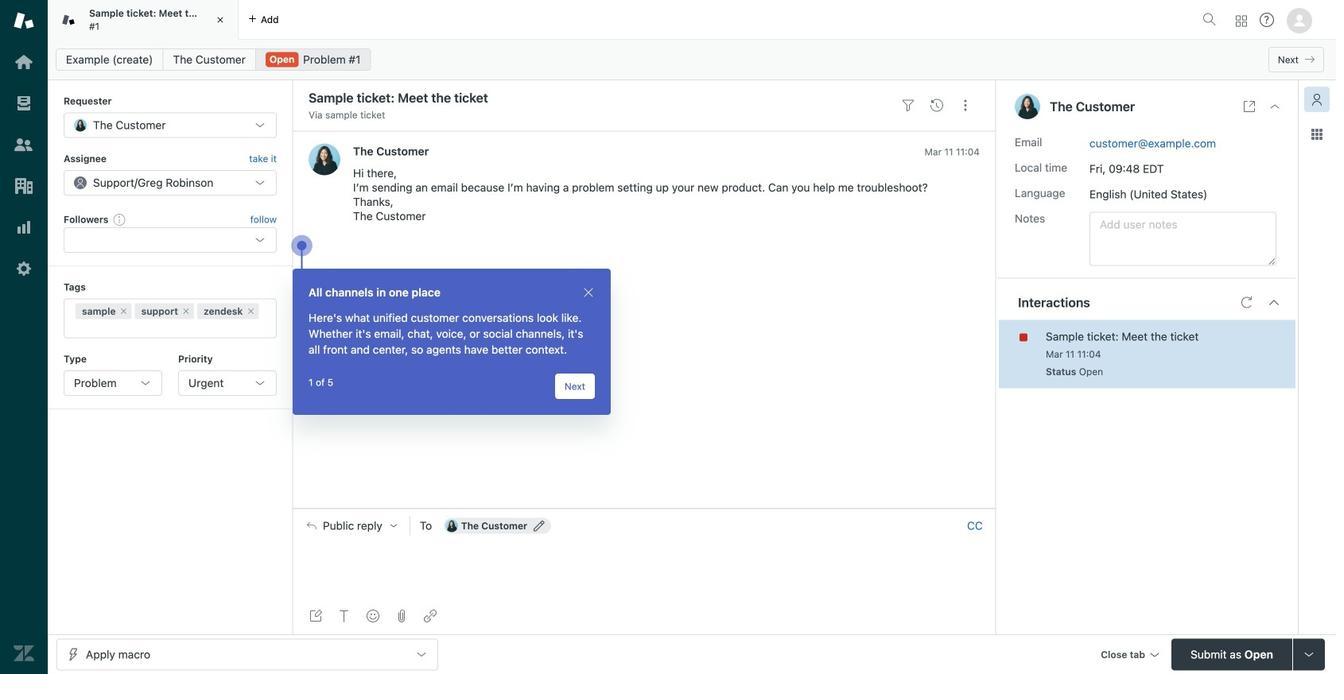 Task type: describe. For each thing, give the bounding box(es) containing it.
draft mode image
[[309, 610, 322, 623]]

view more details image
[[1243, 100, 1256, 113]]

close image inside tabs tab list
[[212, 12, 228, 28]]

edit user image
[[534, 521, 545, 532]]

events image
[[931, 99, 943, 112]]

zendesk support image
[[14, 10, 34, 31]]

Mar 11 11:04 text field
[[925, 146, 980, 157]]

zendesk products image
[[1236, 16, 1247, 27]]

1 vertical spatial close image
[[1269, 100, 1281, 113]]

avatar image
[[309, 143, 340, 175]]

secondary element
[[48, 44, 1336, 76]]

format text image
[[338, 610, 351, 623]]

Mar 11 11:04 text field
[[1046, 349, 1101, 360]]

add attachment image
[[395, 610, 408, 623]]

Subject field
[[305, 88, 891, 107]]

customers image
[[14, 134, 34, 155]]



Task type: vqa. For each thing, say whether or not it's contained in the screenshot.
the bottom "YESTERDAY 11:04" text field
no



Task type: locate. For each thing, give the bounding box(es) containing it.
views image
[[14, 93, 34, 114]]

close image
[[212, 12, 228, 28], [1269, 100, 1281, 113], [582, 286, 595, 299]]

customer context image
[[1311, 93, 1323, 106]]

dialog
[[293, 269, 611, 415]]

tab
[[48, 0, 239, 40]]

1 horizontal spatial close image
[[582, 286, 595, 299]]

tabs tab list
[[48, 0, 1196, 40]]

organizations image
[[14, 176, 34, 196]]

0 vertical spatial close image
[[212, 12, 228, 28]]

main element
[[0, 0, 48, 674]]

2 horizontal spatial close image
[[1269, 100, 1281, 113]]

reporting image
[[14, 217, 34, 238]]

2 vertical spatial close image
[[582, 286, 595, 299]]

apps image
[[1311, 128, 1323, 141]]

get started image
[[14, 52, 34, 72]]

customer@example.com image
[[445, 520, 458, 533]]

0 horizontal spatial close image
[[212, 12, 228, 28]]

Add user notes text field
[[1090, 212, 1276, 266]]

user image
[[1015, 94, 1040, 119]]

insert emojis image
[[367, 610, 379, 623]]

admin image
[[14, 258, 34, 279]]

get help image
[[1260, 13, 1274, 27]]

zendesk image
[[14, 643, 34, 664]]

add link (cmd k) image
[[424, 610, 437, 623]]



